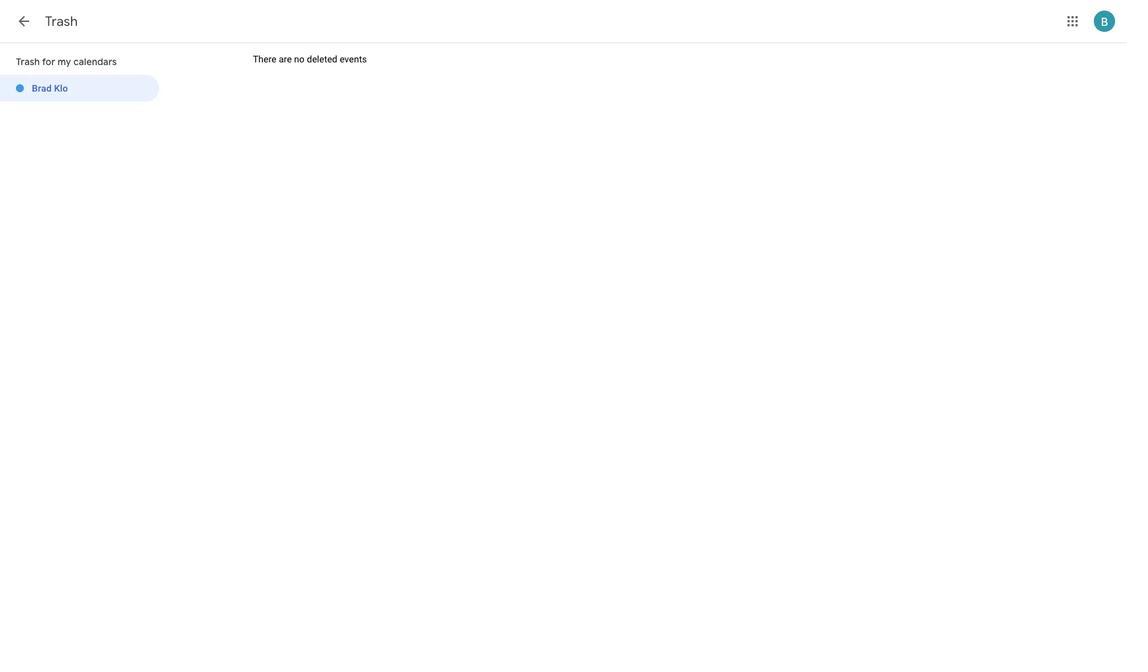 Task type: describe. For each thing, give the bounding box(es) containing it.
go back image
[[16, 13, 32, 29]]

deleted
[[307, 54, 338, 64]]

brad klo list item
[[0, 75, 159, 102]]

klo
[[54, 83, 68, 94]]

for
[[42, 56, 55, 68]]

calendars
[[74, 56, 117, 68]]

my
[[58, 56, 71, 68]]

are
[[279, 54, 292, 64]]

brad klo
[[32, 83, 68, 94]]

no
[[294, 54, 305, 64]]



Task type: locate. For each thing, give the bounding box(es) containing it.
there are no deleted events
[[253, 54, 367, 64]]

trash for trash for my calendars
[[16, 56, 40, 68]]

0 vertical spatial trash
[[45, 13, 78, 30]]

trash left the for
[[16, 56, 40, 68]]

trash right go back icon
[[45, 13, 78, 30]]

trash heading
[[45, 13, 78, 30]]

trash for trash
[[45, 13, 78, 30]]

brad
[[32, 83, 52, 94]]

trash
[[45, 13, 78, 30], [16, 56, 40, 68]]

1 vertical spatial trash
[[16, 56, 40, 68]]

events
[[340, 54, 367, 64]]

trash for my calendars
[[16, 56, 117, 68]]

brad klo link
[[0, 75, 159, 102]]

there
[[253, 54, 277, 64]]

1 horizontal spatial trash
[[45, 13, 78, 30]]

0 horizontal spatial trash
[[16, 56, 40, 68]]



Task type: vqa. For each thing, say whether or not it's contained in the screenshot.
Brad Klo list item
yes



